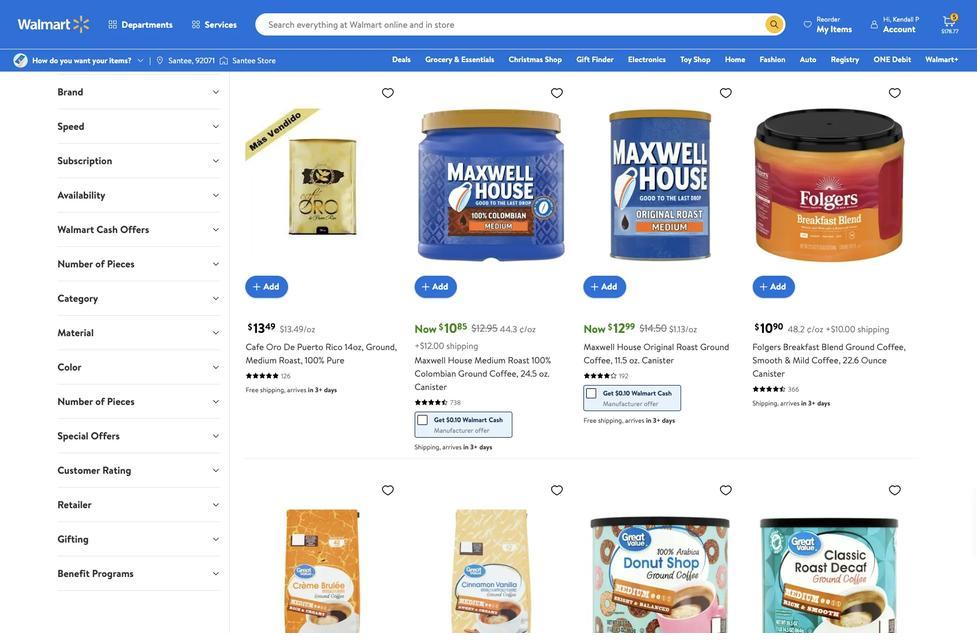 Task type: locate. For each thing, give the bounding box(es) containing it.
1 horizontal spatial add to cart image
[[419, 280, 432, 293]]

 image left how
[[13, 53, 28, 68]]

price
[[58, 51, 80, 64]]

shop right christmas
[[545, 54, 562, 65]]

1 number of pieces tab from the top
[[49, 247, 230, 281]]

roast,
[[279, 354, 303, 366]]

0 vertical spatial maxwell
[[584, 341, 615, 353]]

canister down the original at the right
[[642, 354, 674, 366]]

get $0.10 walmart cash walmart plus, element down 738
[[417, 415, 503, 426]]

manufacturer
[[265, 13, 304, 22], [434, 13, 473, 22], [603, 399, 642, 408], [434, 426, 473, 435]]

walmart inside dropdown button
[[58, 223, 94, 237]]

number
[[58, 257, 93, 271], [58, 395, 93, 409]]

with left walmart plus image
[[261, 30, 273, 39]]

tomorrow for walmart plus icon
[[463, 45, 492, 54]]

shipping, up fashion link
[[767, 12, 793, 21]]

2 add from the left
[[432, 281, 448, 293]]

0 horizontal spatial  image
[[13, 53, 28, 68]]

1 horizontal spatial now
[[584, 321, 606, 336]]

Get $0.10 Walmart Cash checkbox
[[417, 415, 427, 425]]

$ 13 49 $13.49/oz cafe oro de puerto rico 14oz, ground, medium roast, 100% pure
[[246, 318, 397, 366]]

2 add to cart image from the left
[[419, 280, 432, 293]]

1 vertical spatial offers
[[91, 429, 120, 443]]

roast
[[676, 341, 698, 353], [508, 354, 530, 366]]

1 horizontal spatial get $0.10 walmart cash walmart plus, element
[[586, 388, 672, 399]]

speed
[[58, 119, 85, 133]]

$0.10
[[615, 388, 630, 398], [446, 415, 461, 425]]

2 number of pieces from the top
[[58, 395, 135, 409]]

1 vertical spatial number of pieces tab
[[49, 385, 230, 419]]

0 horizontal spatial medium
[[246, 354, 277, 366]]

number of pieces tab down the color "dropdown button"
[[49, 385, 230, 419]]

0 horizontal spatial save with
[[246, 30, 273, 39]]

0 vertical spatial number of pieces tab
[[49, 247, 230, 281]]

1 horizontal spatial save with
[[415, 30, 442, 39]]

benefit
[[58, 567, 90, 581]]

now
[[415, 321, 437, 336], [584, 321, 606, 336]]

pieces down the color "dropdown button"
[[107, 395, 135, 409]]

shipping, arrives in 3+ days down 366
[[753, 398, 830, 408]]

add to favorites list, cafe oro de puerto rico 14oz, ground, medium roast, 100% pure image
[[381, 86, 395, 100]]

$0.10 down 738
[[446, 415, 461, 425]]

$ inside $ 13 49 $13.49/oz cafe oro de puerto rico 14oz, ground, medium roast, 100% pure
[[248, 321, 252, 333]]

save left walmart plus icon
[[415, 30, 428, 39]]

2 $ from the left
[[439, 321, 443, 333]]

2 horizontal spatial walmart
[[632, 388, 656, 398]]

save with left walmart plus icon
[[415, 30, 442, 39]]

cash for 12
[[658, 388, 672, 398]]

roast up "24.5"
[[508, 354, 530, 366]]

4 add from the left
[[770, 281, 786, 293]]

0 horizontal spatial tomorrow
[[294, 45, 323, 54]]

add to favorites list, great value classic decaf medium roast ground coffee, 30.5 oz image
[[888, 483, 902, 497]]

coffee, left "24.5"
[[489, 367, 519, 380]]

100% up "24.5"
[[532, 354, 551, 366]]

electronics
[[628, 54, 666, 65]]

brand
[[58, 85, 84, 99]]

roast inside now $ 10 85 $12.95 44.3 ¢/oz +$12.00 shipping maxwell house medium roast 100% colombian ground coffee, 24.5 oz. canister
[[508, 354, 530, 366]]

add to favorites list, great value donut shop 100% arabica medium ground naturally caffeinated coffee, 30.5 oz image
[[719, 483, 733, 497]]

49
[[265, 320, 275, 333]]

number of pieces up special offers
[[58, 395, 135, 409]]

10 inside now $ 10 85 $12.95 44.3 ¢/oz +$12.00 shipping maxwell house medium roast 100% colombian ground coffee, 24.5 oz. canister
[[444, 318, 457, 337]]

1 horizontal spatial ¢/oz
[[807, 323, 823, 335]]

1 add to cart image from the left
[[250, 280, 263, 293]]

$0.10 down 192
[[615, 388, 630, 398]]

2 vertical spatial canister
[[415, 381, 447, 393]]

get for 12
[[603, 388, 614, 398]]

category
[[58, 291, 98, 305]]

1 vertical spatial pieces
[[107, 395, 135, 409]]

2 medium from the left
[[475, 354, 506, 366]]

now up the +$12.00
[[415, 321, 437, 336]]

1 add from the left
[[263, 281, 279, 293]]

add button
[[246, 276, 288, 298], [415, 276, 457, 298], [584, 276, 626, 298], [753, 276, 795, 298]]

1 number of pieces from the top
[[58, 257, 135, 271]]

now inside now $ 12 99 $14.50 $1.13/oz maxwell house original roast ground coffee, 11.5 oz. canister
[[584, 321, 606, 336]]

now for 10
[[415, 321, 437, 336]]

2 100% from the left
[[532, 354, 551, 366]]

2 save with from the left
[[415, 30, 442, 39]]

1 vertical spatial house
[[448, 354, 472, 366]]

shipping, down 192
[[598, 416, 624, 425]]

+$10.00
[[826, 323, 856, 335]]

2 vertical spatial cash
[[489, 415, 503, 425]]

192
[[619, 371, 628, 381]]

0 vertical spatial offers
[[120, 223, 149, 237]]

1 vertical spatial number
[[58, 395, 93, 409]]

3 add from the left
[[601, 281, 617, 293]]

$ 10 90 48.2 ¢/oz +$10.00 shipping folgers breakfast blend ground coffee, smooth & mild coffee, 22.6 ounce canister
[[753, 318, 906, 380]]

free
[[753, 12, 766, 21], [246, 385, 259, 395], [584, 416, 597, 425]]

search icon image
[[770, 20, 779, 29]]

free left search icon
[[753, 12, 766, 21]]

de
[[284, 341, 295, 353]]

shipping, down the pickup
[[584, 33, 610, 43]]

2 vertical spatial shipping,
[[598, 416, 624, 425]]

10 inside $ 10 90 48.2 ¢/oz +$10.00 shipping folgers breakfast blend ground coffee, smooth & mild coffee, 22.6 ounce canister
[[760, 318, 773, 337]]

get $0.10 walmart cash down 192
[[603, 388, 672, 398]]

folgers breakfast blend ground coffee, smooth & mild coffee, 22.6 ounce canister image
[[753, 82, 906, 289]]

1 vertical spatial walmart
[[632, 388, 656, 398]]

2 of from the top
[[96, 395, 105, 409]]

arrives down 192
[[625, 416, 644, 425]]

1 horizontal spatial 100%
[[532, 354, 551, 366]]

0 horizontal spatial walmart
[[58, 223, 94, 237]]

0 vertical spatial get
[[603, 388, 614, 398]]

pieces down walmart cash offers at top left
[[107, 257, 135, 271]]

 image right 92071
[[219, 55, 228, 66]]

arrives down 366
[[781, 398, 800, 408]]

shipping, arrives in 3+ days
[[753, 398, 830, 408], [415, 442, 492, 452]]

shipping, down 126
[[260, 385, 286, 395]]

get right get $0.10 walmart cash checkbox
[[434, 415, 445, 425]]

coffee, up ounce
[[877, 341, 906, 353]]

brand tab
[[49, 75, 230, 109]]

22.6
[[843, 354, 859, 366]]

now for 12
[[584, 321, 606, 336]]

shop inside 'link'
[[545, 54, 562, 65]]

0 vertical spatial number of pieces
[[58, 257, 135, 271]]

maxwell inside now $ 12 99 $14.50 $1.13/oz maxwell house original roast ground coffee, 11.5 oz. canister
[[584, 341, 615, 353]]

medium down $12.95
[[475, 354, 506, 366]]

items
[[831, 22, 852, 35]]

number of pieces tab down 'walmart cash offers' tab
[[49, 247, 230, 281]]

arrives left reorder
[[794, 12, 813, 21]]

customer
[[58, 464, 100, 478]]

3+
[[822, 12, 830, 21], [315, 385, 323, 395], [808, 398, 816, 408], [653, 416, 661, 425], [470, 442, 478, 452]]

save
[[246, 30, 259, 39], [415, 30, 428, 39]]

1 horizontal spatial  image
[[155, 56, 164, 65]]

0 vertical spatial free shipping, arrives in 3+ days
[[753, 12, 844, 21]]

cash inside dropdown button
[[97, 223, 118, 237]]

shipping, down get $0.10 walmart cash checkbox
[[415, 442, 441, 452]]

add to favorites list, maxwell house medium roast 100% colombian ground coffee, 24.5 oz. canister image
[[550, 86, 564, 100]]

walmart right get $0.10 walmart cash checkbox
[[463, 415, 487, 425]]

1 100% from the left
[[305, 354, 325, 366]]

of up special offers
[[96, 395, 105, 409]]

number of pieces button down 'walmart cash offers' tab
[[49, 247, 230, 281]]

ground inside now $ 12 99 $14.50 $1.13/oz maxwell house original roast ground coffee, 11.5 oz. canister
[[700, 341, 729, 353]]

1 $ from the left
[[248, 321, 252, 333]]

color tab
[[49, 350, 230, 384]]

0 horizontal spatial now
[[415, 321, 437, 336]]

of
[[96, 257, 105, 271], [96, 395, 105, 409]]

number of pieces button
[[49, 247, 230, 281], [49, 385, 230, 419]]

add button for 49
[[246, 276, 288, 298]]

roast down the '$1.13/oz'
[[676, 341, 698, 353]]

1 vertical spatial shipping
[[446, 340, 478, 352]]

100% for 10
[[532, 354, 551, 366]]

gifting tab
[[49, 522, 230, 556]]

medium
[[246, 354, 277, 366], [475, 354, 506, 366]]

walmart down the original at the right
[[632, 388, 656, 398]]

0 vertical spatial shipping
[[858, 323, 890, 335]]

free down get $0.10 walmart cash option
[[584, 416, 597, 425]]

maxwell up colombian
[[415, 354, 446, 366]]

2 10 from the left
[[760, 318, 773, 337]]

2 horizontal spatial shipping, arrives tomorrow
[[584, 33, 661, 43]]

oz. right '11.5'
[[629, 354, 640, 366]]

shipping, down smooth at the bottom right
[[753, 398, 779, 408]]

0 horizontal spatial $0.10
[[446, 415, 461, 425]]

category button
[[49, 282, 230, 315]]

now $ 10 85 $12.95 44.3 ¢/oz +$12.00 shipping maxwell house medium roast 100% colombian ground coffee, 24.5 oz. canister
[[415, 318, 551, 393]]

85
[[457, 320, 467, 333]]

0 horizontal spatial 100%
[[305, 354, 325, 366]]

2 horizontal spatial tomorrow
[[632, 33, 661, 43]]

availability tab
[[49, 178, 230, 212]]

0 horizontal spatial shipping,
[[260, 385, 286, 395]]

0 vertical spatial get $0.10 walmart cash
[[603, 388, 672, 398]]

1 horizontal spatial tomorrow
[[463, 45, 492, 54]]

366
[[788, 385, 799, 394]]

24.5
[[521, 367, 537, 380]]

add to cart image
[[588, 280, 601, 293]]

manufacturer offer up walmart plus image
[[265, 13, 321, 22]]

100% inside now $ 10 85 $12.95 44.3 ¢/oz +$12.00 shipping maxwell house medium roast 100% colombian ground coffee, 24.5 oz. canister
[[532, 354, 551, 366]]

0 horizontal spatial maxwell
[[415, 354, 446, 366]]

medium inside $ 13 49 $13.49/oz cafe oro de puerto rico 14oz, ground, medium roast, 100% pure
[[246, 354, 277, 366]]

subscription tab
[[49, 144, 230, 178]]

1 vertical spatial free shipping, arrives in 3+ days
[[246, 385, 337, 395]]

add
[[263, 281, 279, 293], [432, 281, 448, 293], [601, 281, 617, 293], [770, 281, 786, 293]]

2 save from the left
[[415, 30, 428, 39]]

ground inside $ 10 90 48.2 ¢/oz +$10.00 shipping folgers breakfast blend ground coffee, smooth & mild coffee, 22.6 ounce canister
[[846, 341, 875, 353]]

get $0.10 walmart cash for 12
[[603, 388, 672, 398]]

1 horizontal spatial medium
[[475, 354, 506, 366]]

0 vertical spatial &
[[454, 54, 459, 65]]

2 ¢/oz from the left
[[807, 323, 823, 335]]

free shipping, arrives in 3+ days up my
[[753, 12, 844, 21]]

add button for 12
[[584, 276, 626, 298]]

arrives down walmart plus icon
[[443, 45, 462, 54]]

1 now from the left
[[415, 321, 437, 336]]

canister down colombian
[[415, 381, 447, 393]]

customer rating tab
[[49, 454, 230, 487]]

number of pieces down walmart cash offers at top left
[[58, 257, 135, 271]]

shipping, arrives in 3+ days down get $0.10 walmart cash checkbox
[[415, 442, 492, 452]]

offer
[[306, 13, 321, 22], [475, 13, 490, 22], [644, 399, 659, 408], [475, 426, 490, 435]]

3 add to cart image from the left
[[757, 280, 770, 293]]

oz. right "24.5"
[[539, 367, 550, 380]]

$
[[248, 321, 252, 333], [439, 321, 443, 333], [608, 321, 612, 333], [755, 321, 759, 333]]

walmart cash offers button
[[49, 213, 230, 247]]

offers down availability dropdown button
[[120, 223, 149, 237]]

& inside $ 10 90 48.2 ¢/oz +$10.00 shipping folgers breakfast blend ground coffee, smooth & mild coffee, 22.6 ounce canister
[[785, 354, 791, 366]]

get for 10
[[434, 415, 445, 425]]

1 horizontal spatial shipping,
[[598, 416, 624, 425]]

0 vertical spatial get $0.10 walmart cash walmart plus, element
[[586, 388, 672, 399]]

departments
[[122, 18, 173, 31]]

1 horizontal spatial roast
[[676, 341, 698, 353]]

0 horizontal spatial 10
[[444, 318, 457, 337]]

house up '11.5'
[[617, 341, 641, 353]]

free down cafe at the left of the page
[[246, 385, 259, 395]]

ground up 738
[[458, 367, 487, 380]]

0 horizontal spatial shipping, arrives tomorrow
[[246, 45, 323, 54]]

now left 12
[[584, 321, 606, 336]]

number of pieces tab
[[49, 247, 230, 281], [49, 385, 230, 419]]

coffee, left '11.5'
[[584, 354, 613, 366]]

manufacturer down 192
[[603, 399, 642, 408]]

roast inside now $ 12 99 $14.50 $1.13/oz maxwell house original roast ground coffee, 11.5 oz. canister
[[676, 341, 698, 353]]

auto
[[800, 54, 817, 65]]

1 horizontal spatial free
[[584, 416, 597, 425]]

1 vertical spatial cash
[[658, 388, 672, 398]]

1 of from the top
[[96, 257, 105, 271]]

0 horizontal spatial shipping, arrives in 3+ days
[[415, 442, 492, 452]]

now inside now $ 10 85 $12.95 44.3 ¢/oz +$12.00 shipping maxwell house medium roast 100% colombian ground coffee, 24.5 oz. canister
[[415, 321, 437, 336]]

100%
[[305, 354, 325, 366], [532, 354, 551, 366]]

 image for santee store
[[219, 55, 228, 66]]

14oz,
[[345, 341, 364, 353]]

10 up folgers
[[760, 318, 773, 337]]

2 vertical spatial free
[[584, 416, 597, 425]]

12
[[614, 318, 625, 337]]

2 horizontal spatial free
[[753, 12, 766, 21]]

maxwell house medium roast 100% colombian ground coffee, 24.5 oz. canister image
[[415, 82, 568, 289]]

shipping down 85
[[446, 340, 478, 352]]

1 10 from the left
[[444, 318, 457, 337]]

1 vertical spatial &
[[785, 354, 791, 366]]

add button for 10
[[415, 276, 457, 298]]

want
[[74, 55, 91, 66]]

2 horizontal spatial add to cart image
[[757, 280, 770, 293]]

special
[[58, 429, 89, 443]]

1 ¢/oz from the left
[[519, 323, 536, 335]]

toy shop
[[680, 54, 711, 65]]

1 vertical spatial of
[[96, 395, 105, 409]]

canister inside now $ 10 85 $12.95 44.3 ¢/oz +$12.00 shipping maxwell house medium roast 100% colombian ground coffee, 24.5 oz. canister
[[415, 381, 447, 393]]

2 shop from the left
[[694, 54, 711, 65]]

add for 10
[[432, 281, 448, 293]]

free shipping, arrives in 3+ days down 126
[[246, 385, 337, 395]]

add to cart image for 13
[[250, 280, 263, 293]]

1 vertical spatial get $0.10 walmart cash walmart plus, element
[[417, 415, 503, 426]]

0 vertical spatial roast
[[676, 341, 698, 353]]

with left walmart plus icon
[[430, 30, 442, 39]]

shipping, arrives tomorrow down today
[[584, 33, 661, 43]]

1 horizontal spatial save
[[415, 30, 428, 39]]

cafe oro de puerto rico 14oz, ground, medium roast, 100% pure image
[[246, 82, 399, 289]]

1 shop from the left
[[545, 54, 562, 65]]

house inside now $ 10 85 $12.95 44.3 ¢/oz +$12.00 shipping maxwell house medium roast 100% colombian ground coffee, 24.5 oz. canister
[[448, 354, 472, 366]]

0 vertical spatial walmart
[[58, 223, 94, 237]]

1 horizontal spatial maxwell
[[584, 341, 615, 353]]

save up the santee store
[[246, 30, 259, 39]]

2 horizontal spatial canister
[[753, 367, 785, 380]]

1 number from the top
[[58, 257, 93, 271]]

medium for 10
[[475, 354, 506, 366]]

4 add button from the left
[[753, 276, 795, 298]]

2 horizontal spatial ground
[[846, 341, 875, 353]]

oz. inside now $ 12 99 $14.50 $1.13/oz maxwell house original roast ground coffee, 11.5 oz. canister
[[629, 354, 640, 366]]

number up the category
[[58, 257, 93, 271]]

shipping, arrives tomorrow down walmart plus icon
[[415, 45, 492, 54]]

0 vertical spatial shipping,
[[767, 12, 793, 21]]

100% for 49
[[305, 354, 325, 366]]

$ left 85
[[439, 321, 443, 333]]

¢/oz right 44.3 at right bottom
[[519, 323, 536, 335]]

add to favorites list, maxwell house original roast ground coffee, 11.5 oz. canister image
[[719, 86, 733, 100]]

get $0.10 walmart cash walmart plus, element for 10
[[417, 415, 503, 426]]

grocery & essentials link
[[420, 53, 499, 66]]

1 save from the left
[[246, 30, 259, 39]]

pieces
[[107, 257, 135, 271], [107, 395, 135, 409]]

special offers tab
[[49, 419, 230, 453]]

oz. inside now $ 10 85 $12.95 44.3 ¢/oz +$12.00 shipping maxwell house medium roast 100% colombian ground coffee, 24.5 oz. canister
[[539, 367, 550, 380]]

& right grocery
[[454, 54, 459, 65]]

0 vertical spatial number of pieces button
[[49, 247, 230, 281]]

canister inside now $ 12 99 $14.50 $1.13/oz maxwell house original roast ground coffee, 11.5 oz. canister
[[642, 354, 674, 366]]

retailer tab
[[49, 488, 230, 522]]

1 horizontal spatial &
[[785, 354, 791, 366]]

ground
[[700, 341, 729, 353], [846, 341, 875, 353], [458, 367, 487, 380]]

shop for toy shop
[[694, 54, 711, 65]]

 image
[[13, 53, 28, 68], [219, 55, 228, 66], [155, 56, 164, 65]]

100% inside $ 13 49 $13.49/oz cafe oro de puerto rico 14oz, ground, medium roast, 100% pure
[[305, 354, 325, 366]]

get $0.10 walmart cash walmart plus, element down 192
[[586, 388, 672, 399]]

manufacturer up walmart plus icon
[[434, 13, 473, 22]]

add to favorites list, folgers breakfast blend ground coffee, smooth & mild coffee, 22.6 ounce canister image
[[888, 86, 902, 100]]

1 with from the left
[[261, 30, 273, 39]]

shipping up ounce
[[858, 323, 890, 335]]

1 horizontal spatial get $0.10 walmart cash
[[603, 388, 672, 398]]

0 horizontal spatial canister
[[415, 381, 447, 393]]

0 vertical spatial free
[[753, 12, 766, 21]]

1 vertical spatial number of pieces
[[58, 395, 135, 409]]

medium down cafe at the left of the page
[[246, 354, 277, 366]]

1 vertical spatial get
[[434, 415, 445, 425]]

offers
[[120, 223, 149, 237], [91, 429, 120, 443]]

1 vertical spatial $0.10
[[446, 415, 461, 425]]

+$12.00
[[415, 340, 444, 352]]

1 medium from the left
[[246, 354, 277, 366]]

2 now from the left
[[584, 321, 606, 336]]

days
[[831, 12, 844, 21], [324, 385, 337, 395], [817, 398, 830, 408], [662, 416, 675, 425], [479, 442, 492, 452]]

2 with from the left
[[430, 30, 442, 39]]

1 horizontal spatial shipping
[[858, 323, 890, 335]]

 image right the |
[[155, 56, 164, 65]]

¢/oz right 48.2
[[807, 323, 823, 335]]

walmart image
[[18, 16, 90, 33]]

& left 'mild'
[[785, 354, 791, 366]]

shipping, arrives tomorrow down walmart plus image
[[246, 45, 323, 54]]

¢/oz
[[519, 323, 536, 335], [807, 323, 823, 335]]

how do you want your items?
[[32, 55, 132, 66]]

0 vertical spatial $0.10
[[615, 388, 630, 398]]

0 horizontal spatial get $0.10 walmart cash
[[434, 415, 503, 425]]

$0.10 for 12
[[615, 388, 630, 398]]

shipping inside $ 10 90 48.2 ¢/oz +$10.00 shipping folgers breakfast blend ground coffee, smooth & mild coffee, 22.6 ounce canister
[[858, 323, 890, 335]]

0 horizontal spatial shop
[[545, 54, 562, 65]]

save with left walmart plus image
[[246, 30, 273, 39]]

add to favorites list, great value crme brulee medium roast ground coffee, 12 oz, bag image
[[381, 483, 395, 497]]

speed tab
[[49, 109, 230, 143]]

free shipping, arrives in 3+ days
[[753, 12, 844, 21], [246, 385, 337, 395], [584, 416, 675, 425]]

0 horizontal spatial ¢/oz
[[519, 323, 536, 335]]

1 vertical spatial get $0.10 walmart cash
[[434, 415, 503, 425]]

walmart down availability
[[58, 223, 94, 237]]

add to cart image
[[250, 280, 263, 293], [419, 280, 432, 293], [757, 280, 770, 293]]

$ left 12
[[608, 321, 612, 333]]

manufacturer offer up walmart plus icon
[[434, 13, 490, 22]]

0 horizontal spatial get $0.10 walmart cash walmart plus, element
[[417, 415, 503, 426]]

reorder my items
[[817, 14, 852, 35]]

90
[[773, 320, 783, 333]]

4 $ from the left
[[755, 321, 759, 333]]

$0.10 for 10
[[446, 415, 461, 425]]

shipping inside now $ 10 85 $12.95 44.3 ¢/oz +$12.00 shipping maxwell house medium roast 100% colombian ground coffee, 24.5 oz. canister
[[446, 340, 478, 352]]

benefit programs
[[58, 567, 134, 581]]

2 add button from the left
[[415, 276, 457, 298]]

3 $ from the left
[[608, 321, 612, 333]]

add for 49
[[263, 281, 279, 293]]

&
[[454, 54, 459, 65], [785, 354, 791, 366]]

offers right special
[[91, 429, 120, 443]]

0 horizontal spatial house
[[448, 354, 472, 366]]

3 add button from the left
[[584, 276, 626, 298]]

maxwell down 12
[[584, 341, 615, 353]]

ground up 22.6
[[846, 341, 875, 353]]

0 vertical spatial oz.
[[629, 354, 640, 366]]

with for walmart plus image
[[261, 30, 273, 39]]

of for 2nd number of pieces 'tab' from the top of the page
[[96, 395, 105, 409]]

1 vertical spatial shipping,
[[260, 385, 286, 395]]

1 add button from the left
[[246, 276, 288, 298]]

0 vertical spatial pieces
[[107, 257, 135, 271]]

0 horizontal spatial oz.
[[539, 367, 550, 380]]

shipping, arrives tomorrow
[[584, 33, 661, 43], [246, 45, 323, 54], [415, 45, 492, 54]]

1 horizontal spatial house
[[617, 341, 641, 353]]

1 horizontal spatial with
[[430, 30, 442, 39]]

tomorrow
[[632, 33, 661, 43], [294, 45, 323, 54], [463, 45, 492, 54]]

1 vertical spatial canister
[[753, 367, 785, 380]]

1 horizontal spatial get
[[603, 388, 614, 398]]

0 horizontal spatial free shipping, arrives in 3+ days
[[246, 385, 337, 395]]

1 horizontal spatial 10
[[760, 318, 773, 337]]

number up special
[[58, 395, 93, 409]]

13
[[253, 318, 265, 337]]

ground left folgers
[[700, 341, 729, 353]]

1 horizontal spatial canister
[[642, 354, 674, 366]]

$ left 90
[[755, 321, 759, 333]]

medium inside now $ 10 85 $12.95 44.3 ¢/oz +$12.00 shipping maxwell house medium roast 100% colombian ground coffee, 24.5 oz. canister
[[475, 354, 506, 366]]

0 horizontal spatial add to cart image
[[250, 280, 263, 293]]

canister down smooth at the bottom right
[[753, 367, 785, 380]]

0 vertical spatial cash
[[97, 223, 118, 237]]

1 save with from the left
[[246, 30, 273, 39]]

arrives
[[794, 12, 813, 21], [612, 33, 631, 43], [274, 45, 293, 54], [443, 45, 462, 54], [287, 385, 306, 395], [781, 398, 800, 408], [625, 416, 644, 425], [443, 442, 462, 452]]

number of pieces button down the color "dropdown button"
[[49, 385, 230, 419]]

¢/oz inside now $ 10 85 $12.95 44.3 ¢/oz +$12.00 shipping maxwell house medium roast 100% colombian ground coffee, 24.5 oz. canister
[[519, 323, 536, 335]]

1 vertical spatial maxwell
[[415, 354, 446, 366]]

rating
[[103, 464, 132, 478]]

gifting button
[[49, 522, 230, 556]]

account
[[883, 22, 916, 35]]

folgers
[[753, 341, 781, 353]]

738
[[450, 398, 461, 407]]

1 horizontal spatial cash
[[489, 415, 503, 425]]

coffee, inside now $ 12 99 $14.50 $1.13/oz maxwell house original roast ground coffee, 11.5 oz. canister
[[584, 354, 613, 366]]

coffee, down blend
[[812, 354, 841, 366]]

get $0.10 walmart cash walmart plus, element
[[586, 388, 672, 399], [417, 415, 503, 426]]

house up colombian
[[448, 354, 472, 366]]

0 horizontal spatial save
[[246, 30, 259, 39]]

$ left 13
[[248, 321, 252, 333]]



Task type: describe. For each thing, give the bounding box(es) containing it.
shipping, right deals
[[415, 45, 441, 54]]

11.5
[[615, 354, 627, 366]]

rico
[[325, 341, 343, 353]]

99
[[625, 320, 635, 333]]

48.2
[[788, 323, 805, 335]]

blend
[[822, 341, 844, 353]]

departments button
[[99, 11, 182, 38]]

one debit
[[874, 54, 911, 65]]

arrives down 126
[[287, 385, 306, 395]]

home
[[725, 54, 745, 65]]

arrives down walmart plus image
[[274, 45, 293, 54]]

number of pieces for first number of pieces dropdown button from the bottom
[[58, 395, 135, 409]]

0 horizontal spatial free
[[246, 385, 259, 395]]

2 pieces from the top
[[107, 395, 135, 409]]

walmart for 12
[[632, 388, 656, 398]]

special offers
[[58, 429, 120, 443]]

manufacturer offer down 192
[[603, 399, 659, 408]]

0 vertical spatial shipping, arrives in 3+ days
[[753, 398, 830, 408]]

save for walmart plus image
[[246, 30, 259, 39]]

toy
[[680, 54, 692, 65]]

availability
[[58, 188, 106, 202]]

great value crme brulee medium roast ground coffee, 12 oz, bag image
[[246, 479, 399, 634]]

of for 2nd number of pieces 'tab' from the bottom
[[96, 257, 105, 271]]

christmas shop
[[509, 54, 562, 65]]

2 number from the top
[[58, 395, 93, 409]]

canister inside $ 10 90 48.2 ¢/oz +$10.00 shipping folgers breakfast blend ground coffee, smooth & mild coffee, 22.6 ounce canister
[[753, 367, 785, 380]]

Get $0.10 Walmart Cash checkbox
[[586, 388, 596, 398]]

1 pieces from the top
[[107, 257, 135, 271]]

shop for christmas shop
[[545, 54, 562, 65]]

walmart cash offers
[[58, 223, 149, 237]]

customer rating
[[58, 464, 132, 478]]

arrives down today
[[612, 33, 631, 43]]

pickup today
[[584, 14, 621, 24]]

44.3
[[500, 323, 517, 335]]

fashion
[[760, 54, 786, 65]]

walmart cash offers tab
[[49, 213, 230, 247]]

 image for santee, 92071
[[155, 56, 164, 65]]

registry link
[[826, 53, 864, 66]]

medium for 49
[[246, 354, 277, 366]]

category tab
[[49, 282, 230, 315]]

price tab
[[49, 41, 230, 74]]

¢/oz inside $ 10 90 48.2 ¢/oz +$10.00 shipping folgers breakfast blend ground coffee, smooth & mild coffee, 22.6 ounce canister
[[807, 323, 823, 335]]

0 horizontal spatial &
[[454, 54, 459, 65]]

with for walmart plus icon
[[430, 30, 442, 39]]

store
[[258, 55, 276, 66]]

add to cart image for $
[[419, 280, 432, 293]]

save with for walmart plus image
[[246, 30, 273, 39]]

add for 12
[[601, 281, 617, 293]]

 image for how do you want your items?
[[13, 53, 28, 68]]

cash for 10
[[489, 415, 503, 425]]

electronics link
[[623, 53, 671, 66]]

great value donut shop 100% arabica medium ground naturally caffeinated coffee, 30.5 oz image
[[584, 479, 737, 634]]

material tab
[[49, 316, 230, 350]]

grocery
[[425, 54, 452, 65]]

$12.95
[[472, 322, 498, 336]]

santee store
[[233, 55, 276, 66]]

get $0.10 walmart cash for 10
[[434, 415, 503, 425]]

add button for 90
[[753, 276, 795, 298]]

auto link
[[795, 53, 822, 66]]

price button
[[49, 41, 230, 74]]

finder
[[592, 54, 614, 65]]

$1.13/oz
[[669, 323, 697, 335]]

2 number of pieces tab from the top
[[49, 385, 230, 419]]

color button
[[49, 350, 230, 384]]

santee, 92071
[[169, 55, 215, 66]]

pure
[[327, 354, 344, 366]]

maxwell house original roast ground coffee, 11.5 oz. canister image
[[584, 82, 737, 289]]

oro
[[266, 341, 282, 353]]

$ inside now $ 12 99 $14.50 $1.13/oz maxwell house original roast ground coffee, 11.5 oz. canister
[[608, 321, 612, 333]]

1 vertical spatial shipping, arrives in 3+ days
[[415, 442, 492, 452]]

ground,
[[366, 341, 397, 353]]

christmas shop link
[[504, 53, 567, 66]]

great value classic decaf medium roast ground coffee, 30.5 oz image
[[753, 479, 906, 634]]

ounce
[[861, 354, 887, 366]]

Search search field
[[255, 13, 786, 36]]

ground for 12
[[700, 341, 729, 353]]

5
[[953, 12, 956, 22]]

walmart plus image
[[276, 29, 287, 41]]

Walmart Site-Wide search field
[[255, 13, 786, 36]]

grocery & essentials
[[425, 54, 494, 65]]

you
[[60, 55, 72, 66]]

deals link
[[387, 53, 416, 66]]

deals
[[392, 54, 411, 65]]

benefit programs tab
[[49, 557, 230, 591]]

great value cinnamon vanilla ground coffee, 12 oz image
[[415, 479, 568, 634]]

$ inside $ 10 90 48.2 ¢/oz +$10.00 shipping folgers breakfast blend ground coffee, smooth & mild coffee, 22.6 ounce canister
[[755, 321, 759, 333]]

coffee, inside now $ 10 85 $12.95 44.3 ¢/oz +$12.00 shipping maxwell house medium roast 100% colombian ground coffee, 24.5 oz. canister
[[489, 367, 519, 380]]

one debit link
[[869, 53, 916, 66]]

save for walmart plus icon
[[415, 30, 428, 39]]

kendall
[[893, 14, 914, 24]]

your
[[92, 55, 107, 66]]

shipping, arrives tomorrow for walmart plus icon
[[415, 45, 492, 54]]

house inside now $ 12 99 $14.50 $1.13/oz maxwell house original roast ground coffee, 11.5 oz. canister
[[617, 341, 641, 353]]

walmart plus image
[[445, 29, 456, 41]]

brand button
[[49, 75, 230, 109]]

add to favorites list, great value cinnamon vanilla ground coffee, 12 oz image
[[550, 483, 564, 497]]

walmart+ link
[[921, 53, 964, 66]]

home link
[[720, 53, 750, 66]]

material button
[[49, 316, 230, 350]]

tomorrow for walmart plus image
[[294, 45, 323, 54]]

ground for 90
[[846, 341, 875, 353]]

hi, kendall p account
[[883, 14, 919, 35]]

customer rating button
[[49, 454, 230, 487]]

p
[[916, 14, 919, 24]]

services button
[[182, 11, 246, 38]]

gift finder link
[[571, 53, 619, 66]]

$ inside now $ 10 85 $12.95 44.3 ¢/oz +$12.00 shipping maxwell house medium roast 100% colombian ground coffee, 24.5 oz. canister
[[439, 321, 443, 333]]

manufacturer offer down 738
[[434, 426, 490, 435]]

shipping, arrives tomorrow for walmart plus image
[[246, 45, 323, 54]]

1 number of pieces button from the top
[[49, 247, 230, 281]]

fashion link
[[755, 53, 791, 66]]

get $0.10 walmart cash walmart plus, element for 12
[[586, 388, 672, 399]]

add to cart image for 10
[[757, 280, 770, 293]]

how
[[32, 55, 48, 66]]

$178.77
[[942, 27, 959, 35]]

2 vertical spatial free shipping, arrives in 3+ days
[[584, 416, 675, 425]]

speed button
[[49, 109, 230, 143]]

number of pieces for 1st number of pieces dropdown button from the top
[[58, 257, 135, 271]]

today
[[604, 14, 621, 24]]

christmas
[[509, 54, 543, 65]]

maxwell inside now $ 10 85 $12.95 44.3 ¢/oz +$12.00 shipping maxwell house medium roast 100% colombian ground coffee, 24.5 oz. canister
[[415, 354, 446, 366]]

save with for walmart plus icon
[[415, 30, 442, 39]]

items?
[[109, 55, 132, 66]]

manufacturer down 738
[[434, 426, 473, 435]]

92071
[[195, 55, 215, 66]]

2 horizontal spatial free shipping, arrives in 3+ days
[[753, 12, 844, 21]]

add for 90
[[770, 281, 786, 293]]

|
[[149, 55, 151, 66]]

manufacturer up walmart plus image
[[265, 13, 304, 22]]

now $ 12 99 $14.50 $1.13/oz maxwell house original roast ground coffee, 11.5 oz. canister
[[584, 318, 729, 366]]

gift
[[576, 54, 590, 65]]

shipping, up the santee store
[[246, 45, 272, 54]]

toy shop link
[[675, 53, 716, 66]]

cafe
[[246, 341, 264, 353]]

santee
[[233, 55, 256, 66]]

do
[[50, 55, 58, 66]]

2 horizontal spatial shipping,
[[767, 12, 793, 21]]

reorder
[[817, 14, 840, 24]]

registry
[[831, 54, 859, 65]]

material
[[58, 326, 94, 340]]

arrives down 738
[[443, 442, 462, 452]]

colombian
[[415, 367, 456, 380]]

2 number of pieces button from the top
[[49, 385, 230, 419]]

original
[[644, 341, 674, 353]]

walmart+
[[926, 54, 959, 65]]

smooth
[[753, 354, 783, 366]]

ground inside now $ 10 85 $12.95 44.3 ¢/oz +$12.00 shipping maxwell house medium roast 100% colombian ground coffee, 24.5 oz. canister
[[458, 367, 487, 380]]

$13.49/oz
[[280, 323, 315, 335]]

gifting
[[58, 532, 89, 546]]

pickup
[[584, 14, 603, 24]]

mild
[[793, 354, 810, 366]]

puerto
[[297, 341, 323, 353]]

walmart for 10
[[463, 415, 487, 425]]

retailer button
[[49, 488, 230, 522]]



Task type: vqa. For each thing, say whether or not it's contained in the screenshot.
'Tara' in the Hi, Tara Thanks for being a Walmart customer for 1 month
no



